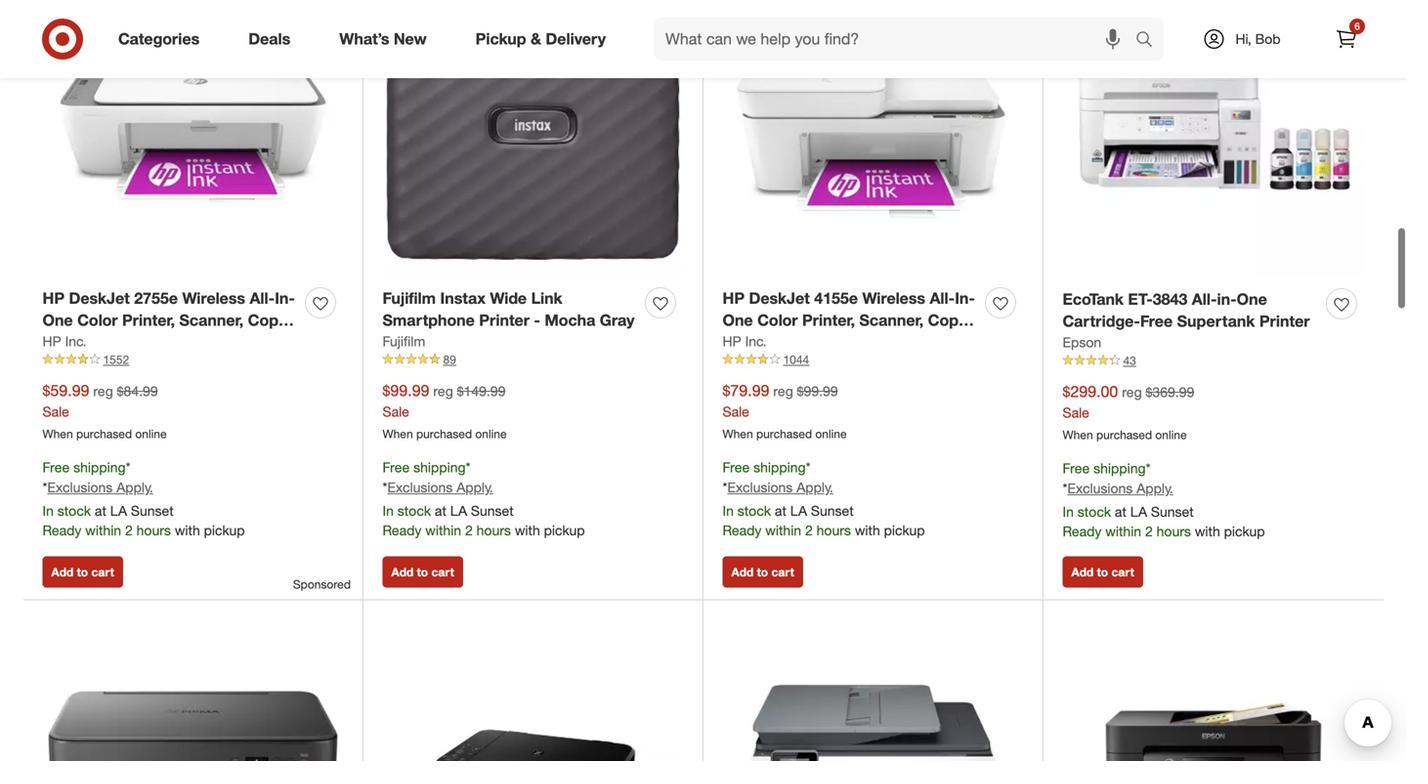 Task type: vqa. For each thing, say whether or not it's contained in the screenshot.


Task type: locate. For each thing, give the bounding box(es) containing it.
1 horizontal spatial and
[[842, 333, 870, 352]]

0 horizontal spatial scanner,
[[179, 311, 244, 330]]

scanner, up 1552 link
[[179, 311, 244, 330]]

one up $59.99 on the left of page
[[43, 311, 73, 330]]

canon pixma ts6420a wireless inkjet all-in-one printer - black image
[[43, 620, 344, 761], [43, 620, 344, 761]]

1 add to cart from the left
[[51, 565, 114, 580]]

inc. up "$79.99"
[[745, 333, 767, 350]]

free shipping * * exclusions apply. in stock at  la sunset ready within 2 hours with pickup down $99.99 reg $149.99 sale when purchased online
[[383, 459, 585, 539]]

when inside $99.99 reg $149.99 sale when purchased online
[[383, 427, 413, 441]]

free down $299.00 reg $369.99 sale when purchased online
[[1063, 460, 1090, 477]]

printer
[[479, 311, 530, 330], [1260, 312, 1310, 331]]

1 hp inc. link from the left
[[43, 332, 87, 351]]

categories link
[[102, 18, 224, 61]]

and inside hp deskjet 2755e wireless all-in- one color printer, scanner, copier with instant ink and hp+ (26k67)
[[161, 333, 189, 352]]

4 cart from the left
[[1112, 565, 1135, 580]]

2 hp inc. link from the left
[[723, 332, 767, 351]]

fujifilm inside fujifilm instax wide link smartphone printer - mocha gray
[[383, 289, 436, 308]]

0 horizontal spatial hp inc.
[[43, 333, 87, 350]]

in- up (26q90a)
[[955, 289, 975, 308]]

1 in- from the left
[[275, 289, 295, 308]]

ready for $99.99
[[383, 522, 422, 539]]

inc. for hp deskjet 4155e wireless all-in- one color printer, scanner, copier with instant ink and hp+ (26q90a)
[[745, 333, 767, 350]]

1 horizontal spatial ink
[[815, 333, 837, 352]]

all- up supertank
[[1192, 290, 1217, 309]]

printer down wide
[[479, 311, 530, 330]]

instant up $84.99
[[78, 333, 130, 352]]

online inside $299.00 reg $369.99 sale when purchased online
[[1156, 428, 1187, 442]]

ink
[[134, 333, 157, 352], [815, 333, 837, 352]]

$99.99 down fujifilm link
[[383, 381, 429, 400]]

hp+ inside hp deskjet 4155e wireless all-in- one color printer, scanner, copier with instant ink and hp+ (26q90a)
[[874, 333, 905, 352]]

sale for $299.00
[[1063, 404, 1090, 421]]

purchased inside $299.00 reg $369.99 sale when purchased online
[[1097, 428, 1152, 442]]

when inside $59.99 reg $84.99 sale when purchased online
[[43, 427, 73, 441]]

1 cart from the left
[[91, 565, 114, 580]]

in- for hp deskjet 4155e wireless all-in- one color printer, scanner, copier with instant ink and hp+ (26q90a)
[[955, 289, 975, 308]]

all- inside hp deskjet 2755e wireless all-in- one color printer, scanner, copier with instant ink and hp+ (26k67)
[[250, 289, 275, 308]]

add for $99.99
[[391, 565, 414, 580]]

2 for $299.00
[[1145, 523, 1153, 540]]

reg inside $99.99 reg $149.99 sale when purchased online
[[433, 383, 453, 400]]

0 vertical spatial fujifilm
[[383, 289, 436, 308]]

$299.00
[[1063, 382, 1118, 401]]

shipping
[[73, 459, 126, 476], [414, 459, 466, 476], [754, 459, 806, 476], [1094, 460, 1146, 477]]

reg for $59.99
[[93, 383, 113, 400]]

new
[[394, 29, 427, 48]]

1 copier from the left
[[248, 311, 298, 330]]

hp inc. up $59.99 on the left of page
[[43, 333, 87, 350]]

hp+ for (26k67)
[[194, 333, 225, 352]]

2 in- from the left
[[955, 289, 975, 308]]

one
[[1237, 290, 1267, 309], [43, 311, 73, 330], [723, 311, 753, 330]]

pickup
[[204, 522, 245, 539], [544, 522, 585, 539], [884, 522, 925, 539], [1224, 523, 1265, 540]]

purchased down $84.99
[[76, 427, 132, 441]]

*
[[126, 459, 130, 476], [466, 459, 471, 476], [806, 459, 811, 476], [1146, 460, 1151, 477], [43, 479, 47, 496], [383, 479, 387, 496], [723, 479, 728, 496], [1063, 480, 1068, 497]]

exclusions apply. link down the $79.99 reg $99.99 sale when purchased online
[[728, 479, 833, 496]]

0 horizontal spatial and
[[161, 333, 189, 352]]

instant inside hp deskjet 4155e wireless all-in- one color printer, scanner, copier with instant ink and hp+ (26q90a)
[[759, 333, 810, 352]]

hp+ inside hp deskjet 2755e wireless all-in- one color printer, scanner, copier with instant ink and hp+ (26k67)
[[194, 333, 225, 352]]

1 horizontal spatial deskjet
[[749, 289, 810, 308]]

0 horizontal spatial hp+
[[194, 333, 225, 352]]

sale inside the $79.99 reg $99.99 sale when purchased online
[[723, 403, 749, 420]]

copier up (26q90a)
[[928, 311, 978, 330]]

2 wireless from the left
[[862, 289, 926, 308]]

4 add from the left
[[1072, 565, 1094, 580]]

pickup for $79.99
[[884, 522, 925, 539]]

all- inside hp deskjet 4155e wireless all-in- one color printer, scanner, copier with instant ink and hp+ (26q90a)
[[930, 289, 955, 308]]

0 horizontal spatial one
[[43, 311, 73, 330]]

online inside $59.99 reg $84.99 sale when purchased online
[[135, 427, 167, 441]]

hp inc. link for hp deskjet 4155e wireless all-in- one color printer, scanner, copier with instant ink and hp+ (26q90a)
[[723, 332, 767, 351]]

3 cart from the left
[[772, 565, 794, 580]]

epson workforce wf-3823 all-in-one inkjet printer scanner copier - black image
[[1063, 620, 1365, 761], [1063, 620, 1365, 761]]

wireless right 4155e
[[862, 289, 926, 308]]

ecotank et-3843 all-in-one cartridge-free supertank printer link
[[1063, 288, 1319, 333]]

printer,
[[122, 311, 175, 330], [802, 311, 855, 330]]

la
[[110, 503, 127, 520], [450, 503, 467, 520], [790, 503, 807, 520], [1131, 504, 1147, 521]]

1 horizontal spatial one
[[723, 311, 753, 330]]

2 add from the left
[[391, 565, 414, 580]]

cart for $99.99
[[431, 565, 454, 580]]

add to cart
[[51, 565, 114, 580], [391, 565, 454, 580], [732, 565, 794, 580], [1072, 565, 1135, 580]]

one up "$79.99"
[[723, 311, 753, 330]]

hp inc. for hp deskjet 4155e wireless all-in- one color printer, scanner, copier with instant ink and hp+ (26q90a)
[[723, 333, 767, 350]]

fujifilm for fujifilm
[[383, 333, 425, 350]]

1 deskjet from the left
[[69, 289, 130, 308]]

1 horizontal spatial $99.99
[[797, 383, 838, 400]]

2 horizontal spatial one
[[1237, 290, 1267, 309]]

and down '2755e'
[[161, 333, 189, 352]]

2 color from the left
[[757, 311, 798, 330]]

exclusions down $299.00 reg $369.99 sale when purchased online
[[1068, 480, 1133, 497]]

sale down $59.99 on the left of page
[[43, 403, 69, 420]]

sunset for $79.99
[[811, 503, 854, 520]]

search
[[1127, 31, 1174, 50]]

2
[[125, 522, 133, 539], [465, 522, 473, 539], [805, 522, 813, 539], [1145, 523, 1153, 540]]

cart for $59.99
[[91, 565, 114, 580]]

exclusions
[[47, 479, 113, 496], [387, 479, 453, 496], [728, 479, 793, 496], [1068, 480, 1133, 497]]

1 and from the left
[[161, 333, 189, 352]]

hp deskjet 4155e wireless all-in-one color printer, scanner, copier with instant ink and hp+ (26q90a) image
[[723, 0, 1024, 276], [723, 0, 1024, 276]]

fujifilm down smartphone at top left
[[383, 333, 425, 350]]

instant up "$79.99"
[[759, 333, 810, 352]]

reg for $79.99
[[773, 383, 793, 400]]

(26q90a)
[[910, 333, 977, 352]]

pickup for $99.99
[[544, 522, 585, 539]]

add for $59.99
[[51, 565, 74, 580]]

hp inside hp deskjet 4155e wireless all-in- one color printer, scanner, copier with instant ink and hp+ (26q90a)
[[723, 289, 745, 308]]

instant for $79.99
[[759, 333, 810, 352]]

sunset for $299.00
[[1151, 504, 1194, 521]]

instant inside hp deskjet 2755e wireless all-in- one color printer, scanner, copier with instant ink and hp+ (26k67)
[[78, 333, 130, 352]]

online down $84.99
[[135, 427, 167, 441]]

free shipping * * exclusions apply. in stock at  la sunset ready within 2 hours with pickup for $79.99
[[723, 459, 925, 539]]

deskjet left 4155e
[[749, 289, 810, 308]]

exclusions down $59.99 reg $84.99 sale when purchased online
[[47, 479, 113, 496]]

in-
[[275, 289, 295, 308], [955, 289, 975, 308]]

reg down '1044'
[[773, 383, 793, 400]]

la for $299.00
[[1131, 504, 1147, 521]]

smartphone
[[383, 311, 475, 330]]

scanner, inside hp deskjet 4155e wireless all-in- one color printer, scanner, copier with instant ink and hp+ (26q90a)
[[860, 311, 924, 330]]

one for hp deskjet 2755e wireless all-in- one color printer, scanner, copier with instant ink and hp+ (26k67)
[[43, 311, 73, 330]]

free shipping * * exclusions apply. in stock at  la sunset ready within 2 hours with pickup down $59.99 reg $84.99 sale when purchased online
[[43, 459, 245, 539]]

instant for $59.99
[[78, 333, 130, 352]]

wireless inside hp deskjet 2755e wireless all-in- one color printer, scanner, copier with instant ink and hp+ (26k67)
[[182, 289, 245, 308]]

0 horizontal spatial inc.
[[65, 333, 87, 350]]

printer, down '2755e'
[[122, 311, 175, 330]]

inc. up $59.99 on the left of page
[[65, 333, 87, 350]]

one inside hp deskjet 4155e wireless all-in- one color printer, scanner, copier with instant ink and hp+ (26q90a)
[[723, 311, 753, 330]]

1 horizontal spatial instant
[[759, 333, 810, 352]]

when inside $299.00 reg $369.99 sale when purchased online
[[1063, 428, 1093, 442]]

43 link
[[1063, 352, 1365, 370]]

exclusions for $99.99
[[387, 479, 453, 496]]

4 add to cart button from the left
[[1063, 557, 1143, 588]]

free shipping * * exclusions apply. in stock at  la sunset ready within 2 hours with pickup down the $79.99 reg $99.99 sale when purchased online
[[723, 459, 925, 539]]

hp inc. link up $59.99 on the left of page
[[43, 332, 87, 351]]

1 ink from the left
[[134, 333, 157, 352]]

shipping for $79.99
[[754, 459, 806, 476]]

2 instant from the left
[[759, 333, 810, 352]]

inc.
[[65, 333, 87, 350], [745, 333, 767, 350]]

sale inside $299.00 reg $369.99 sale when purchased online
[[1063, 404, 1090, 421]]

1552 link
[[43, 351, 344, 369]]

fujifilm instax wide link smartphone printer - mocha gray image
[[383, 0, 684, 276], [383, 0, 684, 276]]

one up supertank
[[1237, 290, 1267, 309]]

copier inside hp deskjet 2755e wireless all-in- one color printer, scanner, copier with instant ink and hp+ (26k67)
[[248, 311, 298, 330]]

deskjet inside hp deskjet 4155e wireless all-in- one color printer, scanner, copier with instant ink and hp+ (26q90a)
[[749, 289, 810, 308]]

hp for 'hp inc.' link corresponding to hp deskjet 4155e wireless all-in- one color printer, scanner, copier with instant ink and hp+ (26q90a)
[[723, 333, 741, 350]]

free down the $79.99 reg $99.99 sale when purchased online
[[723, 459, 750, 476]]

4155e
[[814, 289, 858, 308]]

when inside the $79.99 reg $99.99 sale when purchased online
[[723, 427, 753, 441]]

0 horizontal spatial printer,
[[122, 311, 175, 330]]

1 horizontal spatial copier
[[928, 311, 978, 330]]

reg inside $59.99 reg $84.99 sale when purchased online
[[93, 383, 113, 400]]

1 inc. from the left
[[65, 333, 87, 350]]

reg inside the $79.99 reg $99.99 sale when purchased online
[[773, 383, 793, 400]]

1 horizontal spatial inc.
[[745, 333, 767, 350]]

printer, inside hp deskjet 2755e wireless all-in- one color printer, scanner, copier with instant ink and hp+ (26k67)
[[122, 311, 175, 330]]

online down $149.99
[[475, 427, 507, 441]]

when
[[43, 427, 73, 441], [383, 427, 413, 441], [723, 427, 753, 441], [1063, 428, 1093, 442]]

wireless inside hp deskjet 4155e wireless all-in- one color printer, scanner, copier with instant ink and hp+ (26q90a)
[[862, 289, 926, 308]]

2 scanner, from the left
[[860, 311, 924, 330]]

1 horizontal spatial printer,
[[802, 311, 855, 330]]

scanner,
[[179, 311, 244, 330], [860, 311, 924, 330]]

ready
[[43, 522, 82, 539], [383, 522, 422, 539], [723, 522, 762, 539], [1063, 523, 1102, 540]]

exclusions apply. link for $299.00
[[1068, 480, 1174, 497]]

all- for hp deskjet 2755e wireless all-in- one color printer, scanner, copier with instant ink and hp+ (26k67)
[[250, 289, 275, 308]]

free down $99.99 reg $149.99 sale when purchased online
[[383, 459, 410, 476]]

canon pixma mg3620 wireless inkjet all-in-one printer - black (0515c002) image
[[383, 620, 684, 761], [383, 620, 684, 761]]

1 horizontal spatial wireless
[[862, 289, 926, 308]]

free for ecotank et-3843 all-in-one cartridge-free supertank printer
[[1063, 460, 1090, 477]]

when down $299.00
[[1063, 428, 1093, 442]]

exclusions apply. link
[[47, 479, 153, 496], [387, 479, 493, 496], [728, 479, 833, 496], [1068, 480, 1174, 497]]

free shipping * * exclusions apply. in stock at  la sunset ready within 2 hours with pickup down $299.00 reg $369.99 sale when purchased online
[[1063, 460, 1265, 540]]

in- for hp deskjet 2755e wireless all-in- one color printer, scanner, copier with instant ink and hp+ (26k67)
[[275, 289, 295, 308]]

ecotank et-3843 all-in-one cartridge-free supertank printer image
[[1063, 0, 1365, 277], [1063, 0, 1365, 277]]

hp inc. for hp deskjet 2755e wireless all-in- one color printer, scanner, copier with instant ink and hp+ (26k67)
[[43, 333, 87, 350]]

printer, inside hp deskjet 4155e wireless all-in- one color printer, scanner, copier with instant ink and hp+ (26q90a)
[[802, 311, 855, 330]]

hp+ left (26k67)
[[194, 333, 225, 352]]

4 add to cart from the left
[[1072, 565, 1135, 580]]

sale inside $59.99 reg $84.99 sale when purchased online
[[43, 403, 69, 420]]

1 scanner, from the left
[[179, 311, 244, 330]]

ink inside hp deskjet 4155e wireless all-in- one color printer, scanner, copier with instant ink and hp+ (26q90a)
[[815, 333, 837, 352]]

in for $79.99
[[723, 503, 734, 520]]

free shipping * * exclusions apply. in stock at  la sunset ready within 2 hours with pickup
[[43, 459, 245, 539], [383, 459, 585, 539], [723, 459, 925, 539], [1063, 460, 1265, 540]]

and down 4155e
[[842, 333, 870, 352]]

hp inc. link for hp deskjet 2755e wireless all-in- one color printer, scanner, copier with instant ink and hp+ (26k67)
[[43, 332, 87, 351]]

1 wireless from the left
[[182, 289, 245, 308]]

1 instant from the left
[[78, 333, 130, 352]]

ink right '1044'
[[815, 333, 837, 352]]

add
[[51, 565, 74, 580], [391, 565, 414, 580], [732, 565, 754, 580], [1072, 565, 1094, 580]]

online inside $99.99 reg $149.99 sale when purchased online
[[475, 427, 507, 441]]

hp deskjet 4155e wireless all-in- one color printer, scanner, copier with instant ink and hp+ (26q90a) link
[[723, 287, 978, 352]]

hp+ for (26q90a)
[[874, 333, 905, 352]]

0 horizontal spatial copier
[[248, 311, 298, 330]]

exclusions apply. link down $99.99 reg $149.99 sale when purchased online
[[387, 479, 493, 496]]

apply. down $99.99 reg $149.99 sale when purchased online
[[457, 479, 493, 496]]

1 horizontal spatial all-
[[930, 289, 955, 308]]

in- up (26k67)
[[275, 289, 295, 308]]

0 horizontal spatial instant
[[78, 333, 130, 352]]

stock for $299.00
[[1078, 504, 1111, 521]]

scanner, up 1044 link
[[860, 311, 924, 330]]

copier up (26k67)
[[248, 311, 298, 330]]

printer, for 4155e
[[802, 311, 855, 330]]

ecotank et-3843 all-in-one cartridge-free supertank printer
[[1063, 290, 1310, 331]]

0 horizontal spatial wireless
[[182, 289, 245, 308]]

0 horizontal spatial all-
[[250, 289, 275, 308]]

hours for $99.99
[[477, 522, 511, 539]]

deskjet
[[69, 289, 130, 308], [749, 289, 810, 308]]

to
[[77, 565, 88, 580], [417, 565, 428, 580], [757, 565, 768, 580], [1097, 565, 1108, 580]]

in
[[43, 503, 54, 520], [383, 503, 394, 520], [723, 503, 734, 520], [1063, 504, 1074, 521]]

$59.99 reg $84.99 sale when purchased online
[[43, 381, 167, 441]]

2 add to cart button from the left
[[383, 557, 463, 588]]

3 add to cart from the left
[[732, 565, 794, 580]]

0 horizontal spatial $99.99
[[383, 381, 429, 400]]

instant
[[78, 333, 130, 352], [759, 333, 810, 352]]

in- inside hp deskjet 2755e wireless all-in- one color printer, scanner, copier with instant ink and hp+ (26k67)
[[275, 289, 295, 308]]

at
[[95, 503, 106, 520], [435, 503, 447, 520], [775, 503, 787, 520], [1115, 504, 1127, 521]]

1 add to cart button from the left
[[43, 557, 123, 588]]

sale down "$79.99"
[[723, 403, 749, 420]]

when down $59.99 on the left of page
[[43, 427, 73, 441]]

1044
[[783, 352, 809, 367]]

sale down $299.00
[[1063, 404, 1090, 421]]

all- up (26k67)
[[250, 289, 275, 308]]

reg
[[93, 383, 113, 400], [433, 383, 453, 400], [773, 383, 793, 400], [1122, 384, 1142, 401]]

1 to from the left
[[77, 565, 88, 580]]

wireless right '2755e'
[[182, 289, 245, 308]]

$99.99 down '1044'
[[797, 383, 838, 400]]

3843
[[1153, 290, 1188, 309]]

2 deskjet from the left
[[749, 289, 810, 308]]

exclusions for $79.99
[[728, 479, 793, 496]]

cart for $79.99
[[772, 565, 794, 580]]

ink right 1552
[[134, 333, 157, 352]]

scanner, for (26q90a)
[[860, 311, 924, 330]]

1 horizontal spatial hp+
[[874, 333, 905, 352]]

sunset
[[131, 503, 174, 520], [471, 503, 514, 520], [811, 503, 854, 520], [1151, 504, 1194, 521]]

reg down 89
[[433, 383, 453, 400]]

purchased down $149.99
[[416, 427, 472, 441]]

(26k67)
[[229, 333, 285, 352]]

online down 1044 link
[[815, 427, 847, 441]]

1 horizontal spatial scanner,
[[860, 311, 924, 330]]

3 add from the left
[[732, 565, 754, 580]]

free for fujifilm instax wide link smartphone printer - mocha gray
[[383, 459, 410, 476]]

shipping down the $79.99 reg $99.99 sale when purchased online
[[754, 459, 806, 476]]

purchased inside $99.99 reg $149.99 sale when purchased online
[[416, 427, 472, 441]]

pickup for $299.00
[[1224, 523, 1265, 540]]

2 hp inc. from the left
[[723, 333, 767, 350]]

exclusions apply. link down $299.00 reg $369.99 sale when purchased online
[[1068, 480, 1174, 497]]

3 to from the left
[[757, 565, 768, 580]]

when down fujifilm link
[[383, 427, 413, 441]]

What can we help you find? suggestions appear below search field
[[654, 18, 1141, 61]]

reg inside $299.00 reg $369.99 sale when purchased online
[[1122, 384, 1142, 401]]

hp inc. link
[[43, 332, 87, 351], [723, 332, 767, 351]]

free down 3843
[[1140, 312, 1173, 331]]

categories
[[118, 29, 200, 48]]

hours for $299.00
[[1157, 523, 1191, 540]]

4 to from the left
[[1097, 565, 1108, 580]]

exclusions down $99.99 reg $149.99 sale when purchased online
[[387, 479, 453, 496]]

hp officejet pro 8025e wireless all-in-one color printer, scanner, copier, fax with instant ink and hp+ (1k7k3a) image
[[723, 620, 1024, 761], [723, 620, 1024, 761]]

0 horizontal spatial printer
[[479, 311, 530, 330]]

shipping down $299.00 reg $369.99 sale when purchased online
[[1094, 460, 1146, 477]]

and
[[161, 333, 189, 352], [842, 333, 870, 352]]

what's
[[339, 29, 389, 48]]

to for $99.99
[[417, 565, 428, 580]]

one inside hp deskjet 2755e wireless all-in- one color printer, scanner, copier with instant ink and hp+ (26k67)
[[43, 311, 73, 330]]

0 horizontal spatial hp inc. link
[[43, 332, 87, 351]]

2 and from the left
[[842, 333, 870, 352]]

online
[[135, 427, 167, 441], [475, 427, 507, 441], [815, 427, 847, 441], [1156, 428, 1187, 442]]

2 add to cart from the left
[[391, 565, 454, 580]]

1 color from the left
[[77, 311, 118, 330]]

free inside ecotank et-3843 all-in-one cartridge-free supertank printer
[[1140, 312, 1173, 331]]

color up '1044'
[[757, 311, 798, 330]]

2 inc. from the left
[[745, 333, 767, 350]]

2 cart from the left
[[431, 565, 454, 580]]

1 hp+ from the left
[[194, 333, 225, 352]]

exclusions down the $79.99 reg $99.99 sale when purchased online
[[728, 479, 793, 496]]

inc. for hp deskjet 2755e wireless all-in- one color printer, scanner, copier with instant ink and hp+ (26k67)
[[65, 333, 87, 350]]

reg down 1552
[[93, 383, 113, 400]]

hi,
[[1236, 30, 1252, 47]]

stock for $79.99
[[738, 503, 771, 520]]

all- up (26q90a)
[[930, 289, 955, 308]]

shipping down $99.99 reg $149.99 sale when purchased online
[[414, 459, 466, 476]]

2 for $79.99
[[805, 522, 813, 539]]

2 for $99.99
[[465, 522, 473, 539]]

0 horizontal spatial deskjet
[[69, 289, 130, 308]]

with
[[43, 333, 74, 352], [723, 333, 754, 352], [175, 522, 200, 539], [515, 522, 540, 539], [855, 522, 880, 539], [1195, 523, 1220, 540]]

fujifilm up smartphone at top left
[[383, 289, 436, 308]]

within
[[85, 522, 121, 539], [425, 522, 461, 539], [766, 522, 802, 539], [1106, 523, 1142, 540]]

1 hp inc. from the left
[[43, 333, 87, 350]]

hp inc. link up "$79.99"
[[723, 332, 767, 351]]

sale inside $99.99 reg $149.99 sale when purchased online
[[383, 403, 409, 420]]

stock for $99.99
[[398, 503, 431, 520]]

apply. for $299.00
[[1137, 480, 1174, 497]]

0 horizontal spatial color
[[77, 311, 118, 330]]

1 horizontal spatial printer
[[1260, 312, 1310, 331]]

2 ink from the left
[[815, 333, 837, 352]]

2755e
[[134, 289, 178, 308]]

hp deskjet 2755e wireless all-in-one color printer, scanner, copier with instant ink and hp+ (26k67) image
[[43, 0, 344, 276], [43, 0, 344, 276]]

hp+ left (26q90a)
[[874, 333, 905, 352]]

pickup & delivery
[[476, 29, 606, 48]]

1 vertical spatial fujifilm
[[383, 333, 425, 350]]

hp deskjet 4155e wireless all-in- one color printer, scanner, copier with instant ink and hp+ (26q90a)
[[723, 289, 978, 352]]

sale
[[43, 403, 69, 420], [383, 403, 409, 420], [723, 403, 749, 420], [1063, 404, 1090, 421]]

ready for $299.00
[[1063, 523, 1102, 540]]

0 horizontal spatial ink
[[134, 333, 157, 352]]

hp inc. up "$79.99"
[[723, 333, 767, 350]]

apply.
[[116, 479, 153, 496], [457, 479, 493, 496], [797, 479, 833, 496], [1137, 480, 1174, 497]]

color up 1552
[[77, 311, 118, 330]]

at for $79.99
[[775, 503, 787, 520]]

$99.99 inside $99.99 reg $149.99 sale when purchased online
[[383, 381, 429, 400]]

shipping for $299.00
[[1094, 460, 1146, 477]]

deskjet inside hp deskjet 2755e wireless all-in- one color printer, scanner, copier with instant ink and hp+ (26k67)
[[69, 289, 130, 308]]

2 hp+ from the left
[[874, 333, 905, 352]]

online inside the $79.99 reg $99.99 sale when purchased online
[[815, 427, 847, 441]]

purchased for $59.99
[[76, 427, 132, 441]]

free for hp deskjet 4155e wireless all-in- one color printer, scanner, copier with instant ink and hp+ (26q90a)
[[723, 459, 750, 476]]

online down $369.99
[[1156, 428, 1187, 442]]

1 horizontal spatial hp inc.
[[723, 333, 767, 350]]

1 add from the left
[[51, 565, 74, 580]]

apply. down the $79.99 reg $99.99 sale when purchased online
[[797, 479, 833, 496]]

deskjet left '2755e'
[[69, 289, 130, 308]]

apply. down $299.00 reg $369.99 sale when purchased online
[[1137, 480, 1174, 497]]

when down "$79.99"
[[723, 427, 753, 441]]

2 copier from the left
[[928, 311, 978, 330]]

&
[[531, 29, 541, 48]]

sale for $79.99
[[723, 403, 749, 420]]

color inside hp deskjet 4155e wireless all-in- one color printer, scanner, copier with instant ink and hp+ (26q90a)
[[757, 311, 798, 330]]

color inside hp deskjet 2755e wireless all-in- one color printer, scanner, copier with instant ink and hp+ (26k67)
[[77, 311, 118, 330]]

and inside hp deskjet 4155e wireless all-in- one color printer, scanner, copier with instant ink and hp+ (26q90a)
[[842, 333, 870, 352]]

$99.99
[[383, 381, 429, 400], [797, 383, 838, 400]]

ink inside hp deskjet 2755e wireless all-in- one color printer, scanner, copier with instant ink and hp+ (26k67)
[[134, 333, 157, 352]]

scanner, for (26k67)
[[179, 311, 244, 330]]

43
[[1123, 353, 1137, 368]]

exclusions apply. link for $79.99
[[728, 479, 833, 496]]

bob
[[1256, 30, 1281, 47]]

$59.99
[[43, 381, 89, 400]]

1 fujifilm from the top
[[383, 289, 436, 308]]

purchased inside the $79.99 reg $99.99 sale when purchased online
[[756, 427, 812, 441]]

purchased down "$79.99"
[[756, 427, 812, 441]]

1 horizontal spatial color
[[757, 311, 798, 330]]

2 fujifilm from the top
[[383, 333, 425, 350]]

2 to from the left
[[417, 565, 428, 580]]

printer right supertank
[[1260, 312, 1310, 331]]

with inside hp deskjet 2755e wireless all-in- one color printer, scanner, copier with instant ink and hp+ (26k67)
[[43, 333, 74, 352]]

purchased for $99.99
[[416, 427, 472, 441]]

2 printer, from the left
[[802, 311, 855, 330]]

purchased down $299.00
[[1097, 428, 1152, 442]]

free shipping * * exclusions apply. in stock at  la sunset ready within 2 hours with pickup for $299.00
[[1063, 460, 1265, 540]]

3 add to cart button from the left
[[723, 557, 803, 588]]

1 horizontal spatial in-
[[955, 289, 975, 308]]

all-
[[250, 289, 275, 308], [930, 289, 955, 308], [1192, 290, 1217, 309]]

hp inside hp deskjet 2755e wireless all-in- one color printer, scanner, copier with instant ink and hp+ (26k67)
[[43, 289, 65, 308]]

hp inc.
[[43, 333, 87, 350], [723, 333, 767, 350]]

printer, down 4155e
[[802, 311, 855, 330]]

1 printer, from the left
[[122, 311, 175, 330]]

reg down 43
[[1122, 384, 1142, 401]]

in- inside hp deskjet 4155e wireless all-in- one color printer, scanner, copier with instant ink and hp+ (26q90a)
[[955, 289, 975, 308]]

cart
[[91, 565, 114, 580], [431, 565, 454, 580], [772, 565, 794, 580], [1112, 565, 1135, 580]]

scanner, inside hp deskjet 2755e wireless all-in- one color printer, scanner, copier with instant ink and hp+ (26k67)
[[179, 311, 244, 330]]

purchased inside $59.99 reg $84.99 sale when purchased online
[[76, 427, 132, 441]]

1 horizontal spatial hp inc. link
[[723, 332, 767, 351]]

wireless
[[182, 289, 245, 308], [862, 289, 926, 308]]

copier inside hp deskjet 4155e wireless all-in- one color printer, scanner, copier with instant ink and hp+ (26q90a)
[[928, 311, 978, 330]]

2 horizontal spatial all-
[[1192, 290, 1217, 309]]

sale down fujifilm link
[[383, 403, 409, 420]]

0 horizontal spatial in-
[[275, 289, 295, 308]]

exclusions apply. link for $99.99
[[387, 479, 493, 496]]

purchased
[[76, 427, 132, 441], [416, 427, 472, 441], [756, 427, 812, 441], [1097, 428, 1152, 442]]



Task type: describe. For each thing, give the bounding box(es) containing it.
instax
[[440, 289, 486, 308]]

add to cart for $99.99
[[391, 565, 454, 580]]

and for 2755e
[[161, 333, 189, 352]]

add for $79.99
[[732, 565, 754, 580]]

shipping for $99.99
[[414, 459, 466, 476]]

ink for 4155e
[[815, 333, 837, 352]]

$79.99 reg $99.99 sale when purchased online
[[723, 381, 847, 441]]

ecotank
[[1063, 290, 1124, 309]]

free shipping * * exclusions apply. in stock at  la sunset ready within 2 hours with pickup for $99.99
[[383, 459, 585, 539]]

sunset for $99.99
[[471, 503, 514, 520]]

add to cart for $299.00
[[1072, 565, 1135, 580]]

copier for (26q90a)
[[928, 311, 978, 330]]

fujifilm instax wide link smartphone printer - mocha gray
[[383, 289, 635, 330]]

$99.99 reg $149.99 sale when purchased online
[[383, 381, 507, 441]]

add to cart for $79.99
[[732, 565, 794, 580]]

apply. for $99.99
[[457, 479, 493, 496]]

$79.99
[[723, 381, 770, 400]]

what's new
[[339, 29, 427, 48]]

6
[[1355, 20, 1360, 32]]

at for $99.99
[[435, 503, 447, 520]]

add to cart button for $79.99
[[723, 557, 803, 588]]

link
[[531, 289, 563, 308]]

one for hp deskjet 4155e wireless all-in- one color printer, scanner, copier with instant ink and hp+ (26q90a)
[[723, 311, 753, 330]]

$99.99 inside the $79.99 reg $99.99 sale when purchased online
[[797, 383, 838, 400]]

mocha
[[545, 311, 596, 330]]

hi, bob
[[1236, 30, 1281, 47]]

6 link
[[1325, 18, 1368, 61]]

in-
[[1217, 290, 1237, 309]]

$149.99
[[457, 383, 506, 400]]

epson
[[1063, 334, 1102, 351]]

supertank
[[1177, 312, 1255, 331]]

cartridge-
[[1063, 312, 1140, 331]]

ready for $79.99
[[723, 522, 762, 539]]

with inside hp deskjet 4155e wireless all-in- one color printer, scanner, copier with instant ink and hp+ (26q90a)
[[723, 333, 754, 352]]

one inside ecotank et-3843 all-in-one cartridge-free supertank printer
[[1237, 290, 1267, 309]]

hp for hp deskjet 2755e wireless all-in- one color printer, scanner, copier with instant ink and hp+ (26k67) link
[[43, 289, 65, 308]]

et-
[[1128, 290, 1153, 309]]

within for $99.99
[[425, 522, 461, 539]]

all- for hp deskjet 4155e wireless all-in- one color printer, scanner, copier with instant ink and hp+ (26q90a)
[[930, 289, 955, 308]]

hours for $79.99
[[817, 522, 851, 539]]

reg for $299.00
[[1122, 384, 1142, 401]]

what's new link
[[323, 18, 451, 61]]

hp for 'hp inc.' link for hp deskjet 2755e wireless all-in- one color printer, scanner, copier with instant ink and hp+ (26k67)
[[43, 333, 61, 350]]

la for $99.99
[[450, 503, 467, 520]]

apply. for $79.99
[[797, 479, 833, 496]]

deskjet for 4155e
[[749, 289, 810, 308]]

epson link
[[1063, 333, 1102, 352]]

89
[[443, 352, 456, 367]]

pickup & delivery link
[[459, 18, 630, 61]]

shipping down $59.99 reg $84.99 sale when purchased online
[[73, 459, 126, 476]]

ink for 2755e
[[134, 333, 157, 352]]

$299.00 reg $369.99 sale when purchased online
[[1063, 382, 1195, 442]]

add to cart button for $99.99
[[383, 557, 463, 588]]

online for $99.99
[[475, 427, 507, 441]]

exclusions apply. link down $59.99 reg $84.99 sale when purchased online
[[47, 479, 153, 496]]

reg for $99.99
[[433, 383, 453, 400]]

$84.99
[[117, 383, 158, 400]]

search button
[[1127, 18, 1174, 65]]

within for $79.99
[[766, 522, 802, 539]]

online for $299.00
[[1156, 428, 1187, 442]]

printer, for 2755e
[[122, 311, 175, 330]]

fujifilm instax wide link smartphone printer - mocha gray link
[[383, 287, 638, 332]]

online for $59.99
[[135, 427, 167, 441]]

all- inside ecotank et-3843 all-in-one cartridge-free supertank printer
[[1192, 290, 1217, 309]]

in for $99.99
[[383, 503, 394, 520]]

fujifilm for fujifilm instax wide link smartphone printer - mocha gray
[[383, 289, 436, 308]]

online for $79.99
[[815, 427, 847, 441]]

hp deskjet 2755e wireless all-in- one color printer, scanner, copier with instant ink and hp+ (26k67) link
[[43, 287, 298, 352]]

sale for $99.99
[[383, 403, 409, 420]]

sale for $59.99
[[43, 403, 69, 420]]

and for 4155e
[[842, 333, 870, 352]]

deals link
[[232, 18, 315, 61]]

copier for (26k67)
[[248, 311, 298, 330]]

pickup
[[476, 29, 526, 48]]

wide
[[490, 289, 527, 308]]

add to cart button for $59.99
[[43, 557, 123, 588]]

cart for $299.00
[[1112, 565, 1135, 580]]

free down $59.99 reg $84.99 sale when purchased online
[[43, 459, 70, 476]]

1044 link
[[723, 351, 1024, 369]]

hp deskjet 2755e wireless all-in- one color printer, scanner, copier with instant ink and hp+ (26k67)
[[43, 289, 298, 352]]

within for $299.00
[[1106, 523, 1142, 540]]

$369.99
[[1146, 384, 1195, 401]]

add to cart for $59.99
[[51, 565, 114, 580]]

exclusions for $299.00
[[1068, 480, 1133, 497]]

apply. down $59.99 reg $84.99 sale when purchased online
[[116, 479, 153, 496]]

add for $299.00
[[1072, 565, 1094, 580]]

89 link
[[383, 351, 684, 369]]

fujifilm link
[[383, 332, 425, 351]]

wireless for 4155e
[[862, 289, 926, 308]]

deskjet for 2755e
[[69, 289, 130, 308]]

when for $299.00
[[1063, 428, 1093, 442]]

purchased for $299.00
[[1097, 428, 1152, 442]]

1552
[[103, 352, 129, 367]]

la for $79.99
[[790, 503, 807, 520]]

to for $59.99
[[77, 565, 88, 580]]

when for $79.99
[[723, 427, 753, 441]]

add to cart button for $299.00
[[1063, 557, 1143, 588]]

sponsored
[[293, 577, 351, 592]]

printer inside fujifilm instax wide link smartphone printer - mocha gray
[[479, 311, 530, 330]]

printer inside ecotank et-3843 all-in-one cartridge-free supertank printer
[[1260, 312, 1310, 331]]

hp for "hp deskjet 4155e wireless all-in- one color printer, scanner, copier with instant ink and hp+ (26q90a)" link
[[723, 289, 745, 308]]

to for $299.00
[[1097, 565, 1108, 580]]

deals
[[248, 29, 291, 48]]

delivery
[[546, 29, 606, 48]]

-
[[534, 311, 540, 330]]

when for $59.99
[[43, 427, 73, 441]]

color for 4155e
[[757, 311, 798, 330]]

gray
[[600, 311, 635, 330]]

purchased for $79.99
[[756, 427, 812, 441]]



